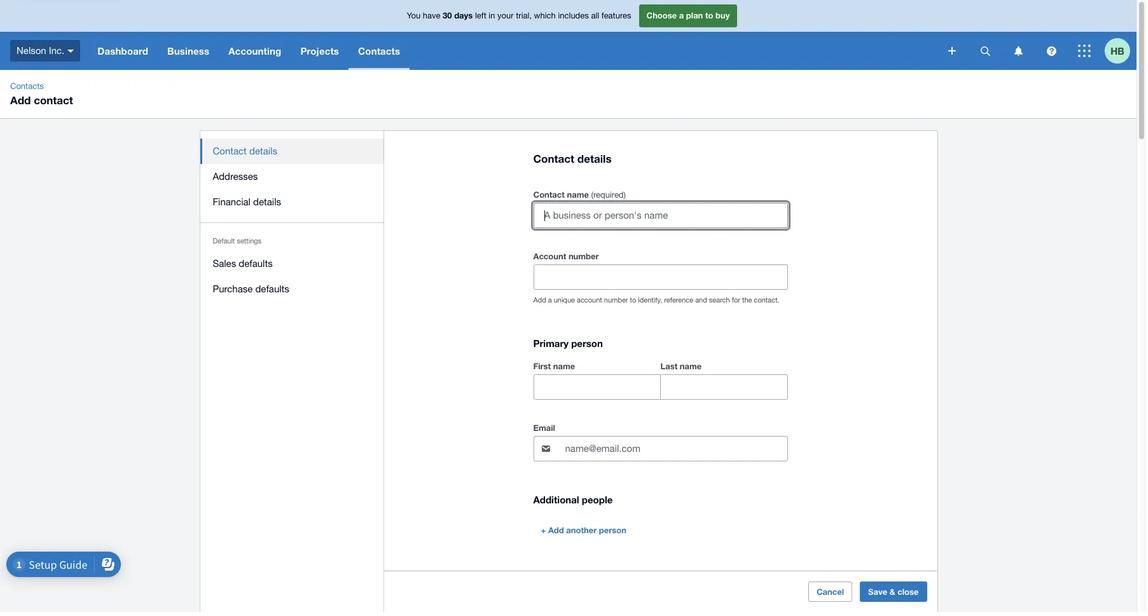 Task type: describe. For each thing, give the bounding box(es) containing it.
accounting button
[[219, 32, 291, 70]]

default
[[213, 237, 235, 245]]

account
[[533, 251, 566, 262]]

1 vertical spatial add
[[533, 297, 546, 304]]

contact details link
[[200, 139, 384, 164]]

additional
[[533, 494, 579, 506]]

primary
[[533, 338, 569, 349]]

which
[[534, 11, 556, 21]]

a for choose
[[679, 10, 684, 21]]

save & close button
[[860, 582, 927, 602]]

details for "financial details" link
[[253, 197, 281, 207]]

purchase defaults
[[213, 284, 289, 294]]

hb button
[[1105, 32, 1137, 70]]

details up (required)
[[577, 152, 612, 165]]

Account number field
[[534, 265, 787, 290]]

nelson
[[17, 45, 46, 56]]

additional people
[[533, 494, 613, 506]]

First name field
[[534, 375, 660, 400]]

defaults for purchase defaults
[[255, 284, 289, 294]]

default settings
[[213, 237, 261, 245]]

buy
[[716, 10, 730, 21]]

hb
[[1111, 45, 1124, 56]]

financial details link
[[200, 190, 384, 215]]

cancel button
[[808, 582, 852, 602]]

contact left (required)
[[533, 190, 565, 200]]

banner containing hb
[[0, 0, 1137, 70]]

(required)
[[591, 190, 626, 200]]

A business or person's name field
[[534, 204, 787, 228]]

contact up contact name (required)
[[533, 152, 574, 165]]

+ add another person button
[[533, 520, 634, 541]]

first
[[533, 361, 551, 372]]

1 horizontal spatial to
[[705, 10, 713, 21]]

navigation containing dashboard
[[88, 32, 939, 70]]

financial details
[[213, 197, 281, 207]]

person inside "button"
[[599, 525, 626, 536]]

plan
[[686, 10, 703, 21]]

save
[[868, 587, 887, 597]]

details for contact details "link"
[[249, 146, 277, 156]]

have
[[423, 11, 440, 21]]

financial
[[213, 197, 251, 207]]

save & close
[[868, 587, 919, 597]]

another
[[566, 525, 597, 536]]

name for first
[[553, 361, 575, 372]]

all
[[591, 11, 599, 21]]

menu containing contact details
[[200, 131, 384, 310]]

accounting
[[228, 45, 281, 57]]

contact.
[[754, 297, 780, 304]]

you
[[407, 11, 421, 21]]

contact details inside "link"
[[213, 146, 277, 156]]

sales
[[213, 258, 236, 269]]

email
[[533, 423, 555, 433]]

the
[[742, 297, 752, 304]]

reference
[[664, 297, 693, 304]]

identify,
[[638, 297, 662, 304]]

Email text field
[[564, 437, 787, 461]]

contact name (required)
[[533, 190, 626, 200]]

add for contact
[[10, 93, 31, 107]]

contacts for contacts add contact
[[10, 81, 44, 91]]

1 horizontal spatial contact details
[[533, 152, 612, 165]]

nelson inc.
[[17, 45, 64, 56]]

contacts add contact
[[10, 81, 73, 107]]



Task type: vqa. For each thing, say whether or not it's contained in the screenshot.
topmost to
yes



Task type: locate. For each thing, give the bounding box(es) containing it.
contacts for contacts
[[358, 45, 400, 57]]

0 vertical spatial defaults
[[239, 258, 273, 269]]

&
[[890, 587, 895, 597]]

add down contacts link
[[10, 93, 31, 107]]

0 horizontal spatial contacts
[[10, 81, 44, 91]]

0 horizontal spatial to
[[630, 297, 636, 304]]

contacts inside 'dropdown button'
[[358, 45, 400, 57]]

0 vertical spatial to
[[705, 10, 713, 21]]

+
[[541, 525, 546, 536]]

nelson inc. button
[[0, 32, 88, 70]]

for
[[732, 297, 740, 304]]

purchase defaults link
[[200, 277, 384, 302]]

left
[[475, 11, 486, 21]]

you have 30 days left in your trial, which includes all features
[[407, 10, 631, 21]]

contact up addresses
[[213, 146, 247, 156]]

choose
[[647, 10, 677, 21]]

1 horizontal spatial number
[[604, 297, 628, 304]]

your
[[497, 11, 514, 21]]

search
[[709, 297, 730, 304]]

0 horizontal spatial number
[[569, 251, 599, 262]]

1 vertical spatial person
[[599, 525, 626, 536]]

settings
[[237, 237, 261, 245]]

1 horizontal spatial contacts
[[358, 45, 400, 57]]

defaults inside purchase defaults link
[[255, 284, 289, 294]]

group containing first name
[[533, 359, 788, 400]]

0 horizontal spatial a
[[548, 297, 552, 304]]

0 vertical spatial contacts
[[358, 45, 400, 57]]

1 vertical spatial number
[[604, 297, 628, 304]]

includes
[[558, 11, 589, 21]]

to left identify, on the right of page
[[630, 297, 636, 304]]

add inside "button"
[[548, 525, 564, 536]]

business
[[167, 45, 209, 57]]

details down addresses link
[[253, 197, 281, 207]]

+ add another person
[[541, 525, 626, 536]]

people
[[582, 494, 613, 506]]

account number
[[533, 251, 599, 262]]

defaults down settings
[[239, 258, 273, 269]]

group
[[533, 359, 788, 400]]

name for last
[[680, 361, 702, 372]]

person right primary
[[571, 338, 603, 349]]

add right the +
[[548, 525, 564, 536]]

and
[[695, 297, 707, 304]]

projects
[[300, 45, 339, 57]]

first name
[[533, 361, 575, 372]]

name left (required)
[[567, 190, 589, 200]]

person right another
[[599, 525, 626, 536]]

0 vertical spatial a
[[679, 10, 684, 21]]

contacts inside contacts add contact
[[10, 81, 44, 91]]

defaults for sales defaults
[[239, 258, 273, 269]]

defaults
[[239, 258, 273, 269], [255, 284, 289, 294]]

svg image
[[1078, 45, 1091, 57]]

choose a plan to buy
[[647, 10, 730, 21]]

account
[[577, 297, 602, 304]]

business button
[[158, 32, 219, 70]]

details inside "financial details" link
[[253, 197, 281, 207]]

1 vertical spatial defaults
[[255, 284, 289, 294]]

svg image
[[980, 46, 990, 56], [1014, 46, 1022, 56], [1047, 46, 1056, 56], [948, 47, 956, 55], [68, 49, 74, 53]]

1 vertical spatial contacts
[[10, 81, 44, 91]]

menu
[[200, 131, 384, 310]]

cancel
[[817, 587, 844, 597]]

2 horizontal spatial add
[[548, 525, 564, 536]]

Last name field
[[661, 375, 787, 400]]

0 vertical spatial person
[[571, 338, 603, 349]]

contact details
[[213, 146, 277, 156], [533, 152, 612, 165]]

inc.
[[49, 45, 64, 56]]

add
[[10, 93, 31, 107], [533, 297, 546, 304], [548, 525, 564, 536]]

a left plan
[[679, 10, 684, 21]]

last name
[[661, 361, 702, 372]]

30
[[443, 10, 452, 21]]

contacts right projects dropdown button
[[358, 45, 400, 57]]

days
[[454, 10, 473, 21]]

name right the last
[[680, 361, 702, 372]]

0 horizontal spatial contact details
[[213, 146, 277, 156]]

addresses link
[[200, 164, 384, 190]]

details inside contact details "link"
[[249, 146, 277, 156]]

2 vertical spatial add
[[548, 525, 564, 536]]

sales defaults link
[[200, 251, 384, 277]]

contacts link
[[5, 80, 49, 93]]

name for contact
[[567, 190, 589, 200]]

trial,
[[516, 11, 532, 21]]

purchase
[[213, 284, 253, 294]]

1 vertical spatial a
[[548, 297, 552, 304]]

svg image inside nelson inc. popup button
[[68, 49, 74, 53]]

banner
[[0, 0, 1137, 70]]

projects button
[[291, 32, 349, 70]]

defaults down sales defaults link
[[255, 284, 289, 294]]

name right first
[[553, 361, 575, 372]]

contact inside "link"
[[213, 146, 247, 156]]

addresses
[[213, 171, 258, 182]]

add left unique
[[533, 297, 546, 304]]

contacts button
[[349, 32, 410, 70]]

close
[[898, 587, 919, 597]]

add for another
[[548, 525, 564, 536]]

details up addresses
[[249, 146, 277, 156]]

1 horizontal spatial add
[[533, 297, 546, 304]]

0 vertical spatial number
[[569, 251, 599, 262]]

primary person
[[533, 338, 603, 349]]

add inside contacts add contact
[[10, 93, 31, 107]]

a left unique
[[548, 297, 552, 304]]

add a unique account number to identify, reference and search for the contact.
[[533, 297, 780, 304]]

name
[[567, 190, 589, 200], [553, 361, 575, 372], [680, 361, 702, 372]]

0 horizontal spatial add
[[10, 93, 31, 107]]

dashboard
[[98, 45, 148, 57]]

defaults inside sales defaults link
[[239, 258, 273, 269]]

phone number group
[[533, 610, 788, 612]]

to
[[705, 10, 713, 21], [630, 297, 636, 304]]

dashboard link
[[88, 32, 158, 70]]

a
[[679, 10, 684, 21], [548, 297, 552, 304]]

last
[[661, 361, 678, 372]]

a for add
[[548, 297, 552, 304]]

unique
[[554, 297, 575, 304]]

contact
[[213, 146, 247, 156], [533, 152, 574, 165], [533, 190, 565, 200]]

sales defaults
[[213, 258, 273, 269]]

1 vertical spatial to
[[630, 297, 636, 304]]

contact details up contact name (required)
[[533, 152, 612, 165]]

features
[[602, 11, 631, 21]]

number
[[569, 251, 599, 262], [604, 297, 628, 304]]

navigation
[[88, 32, 939, 70]]

details
[[249, 146, 277, 156], [577, 152, 612, 165], [253, 197, 281, 207]]

contact details up addresses
[[213, 146, 277, 156]]

contact
[[34, 93, 73, 107]]

contacts
[[358, 45, 400, 57], [10, 81, 44, 91]]

in
[[489, 11, 495, 21]]

to left buy
[[705, 10, 713, 21]]

person
[[571, 338, 603, 349], [599, 525, 626, 536]]

0 vertical spatial add
[[10, 93, 31, 107]]

contacts up the contact
[[10, 81, 44, 91]]

1 horizontal spatial a
[[679, 10, 684, 21]]



